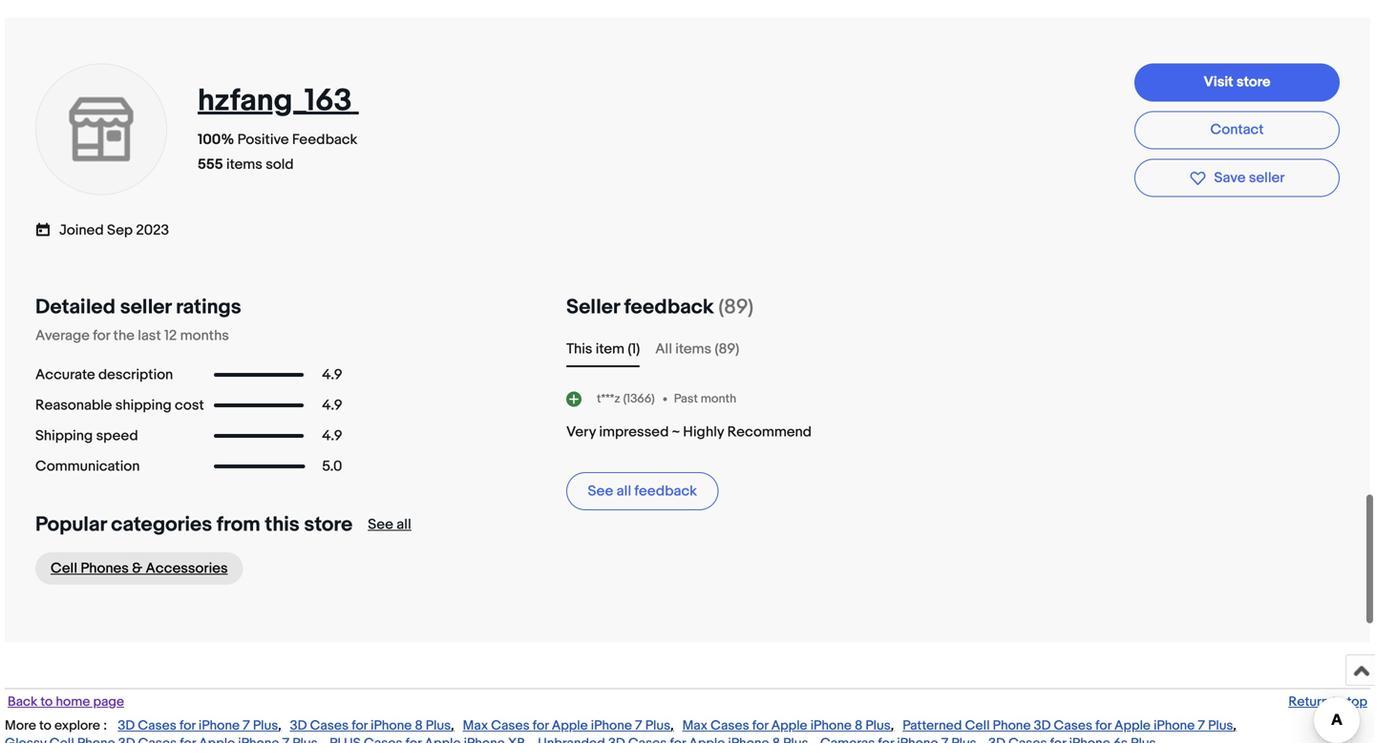 Task type: describe. For each thing, give the bounding box(es) containing it.
4.9 for reasonable shipping cost
[[322, 397, 342, 414]]

4 cases from the left
[[711, 719, 749, 735]]

555
[[198, 156, 223, 173]]

hzfang_163
[[198, 83, 352, 120]]

contact link
[[1135, 111, 1340, 149]]

detailed
[[35, 295, 116, 320]]

impressed
[[599, 424, 669, 441]]

1 , from the left
[[278, 719, 281, 735]]

this
[[566, 341, 592, 358]]

3d cases for iphone 7 plus , 3d cases for iphone 8 plus , max cases for apple iphone 7 plus , max cases for apple iphone 8 plus , patterned cell phone 3d cases for apple iphone 7 plus ,
[[118, 719, 1237, 735]]

see all feedback link
[[566, 473, 719, 511]]

accurate
[[35, 367, 95, 384]]

cell inside "link"
[[51, 561, 77, 578]]

accurate description
[[35, 367, 173, 384]]

description
[[98, 367, 173, 384]]

tab list containing this item (1)
[[566, 339, 1340, 360]]

from
[[217, 513, 260, 538]]

items inside the 100% positive feedback 555 items sold
[[226, 156, 262, 173]]

speed
[[96, 428, 138, 445]]

1 cases from the left
[[138, 719, 177, 735]]

5.0
[[322, 458, 342, 476]]

visit
[[1204, 73, 1233, 91]]

recommend
[[727, 424, 812, 441]]

4 plus from the left
[[866, 719, 891, 735]]

return to top
[[1289, 695, 1368, 711]]

4.9 for accurate description
[[322, 367, 342, 384]]

2 iphone from the left
[[371, 719, 412, 735]]

return to top link
[[1286, 695, 1370, 711]]

all for see all
[[397, 517, 411, 534]]

ratings
[[176, 295, 241, 320]]

page
[[93, 695, 124, 711]]

reasonable
[[35, 397, 112, 414]]

phones
[[81, 561, 129, 578]]

save seller button
[[1135, 159, 1340, 197]]

to for return
[[1332, 695, 1344, 711]]

highly
[[683, 424, 724, 441]]

feedback
[[292, 131, 357, 148]]

1 apple from the left
[[552, 719, 588, 735]]

quick links navigation
[[5, 689, 1370, 711]]

to for more
[[39, 719, 51, 735]]

3 iphone from the left
[[591, 719, 632, 735]]

2 plus from the left
[[426, 719, 451, 735]]

3 , from the left
[[670, 719, 674, 735]]

home
[[56, 695, 90, 711]]

2 , from the left
[[451, 719, 454, 735]]

see all feedback
[[588, 483, 697, 500]]

text__icon wrapper image
[[35, 220, 59, 238]]

2 cases from the left
[[310, 719, 349, 735]]

&
[[132, 561, 142, 578]]

see for see all feedback
[[588, 483, 613, 500]]

4 iphone from the left
[[810, 719, 852, 735]]

5 plus from the left
[[1208, 719, 1233, 735]]

(1366)
[[623, 392, 655, 407]]

~
[[672, 424, 680, 441]]

3 plus from the left
[[645, 719, 670, 735]]

see all link
[[368, 517, 411, 534]]

reasonable shipping cost
[[35, 397, 204, 414]]

return
[[1289, 695, 1329, 711]]

very impressed ~ highly recommend
[[566, 424, 812, 441]]

2 apple from the left
[[771, 719, 808, 735]]

visit store link
[[1135, 63, 1340, 102]]

very
[[566, 424, 596, 441]]

save seller
[[1214, 169, 1285, 187]]

cell phones & accessories
[[51, 561, 228, 578]]

seller feedback (89)
[[566, 295, 754, 320]]

t***z (1366)
[[597, 392, 655, 407]]

all
[[655, 341, 672, 358]]

back to home page
[[8, 695, 124, 711]]

4.9 for shipping speed
[[322, 428, 342, 445]]

communication
[[35, 458, 140, 476]]

(89) for seller feedback (89)
[[718, 295, 754, 320]]

0 vertical spatial feedback
[[624, 295, 714, 320]]

:
[[103, 719, 107, 735]]

past month
[[674, 392, 736, 407]]

3 3d from the left
[[1034, 719, 1051, 735]]

sold
[[266, 156, 294, 173]]

save
[[1214, 169, 1246, 187]]

detailed seller ratings
[[35, 295, 241, 320]]



Task type: vqa. For each thing, say whether or not it's contained in the screenshot.
'Buying Format: All Listings' 'dropdown button'
no



Task type: locate. For each thing, give the bounding box(es) containing it.
visit store
[[1204, 73, 1271, 91]]

1 vertical spatial all
[[397, 517, 411, 534]]

plus
[[253, 719, 278, 735], [426, 719, 451, 735], [645, 719, 670, 735], [866, 719, 891, 735], [1208, 719, 1233, 735]]

items right the "all"
[[675, 341, 712, 358]]

5 iphone from the left
[[1154, 719, 1195, 735]]

0 horizontal spatial max
[[463, 719, 488, 735]]

5 cases from the left
[[1054, 719, 1092, 735]]

1 4.9 from the top
[[322, 367, 342, 384]]

popular
[[35, 513, 107, 538]]

items inside tab list
[[675, 341, 712, 358]]

1 horizontal spatial max
[[682, 719, 708, 735]]

past
[[674, 392, 698, 407]]

0 vertical spatial (89)
[[718, 295, 754, 320]]

0 horizontal spatial all
[[397, 517, 411, 534]]

all
[[617, 483, 631, 500], [397, 517, 411, 534]]

0 horizontal spatial seller
[[120, 295, 171, 320]]

0 vertical spatial items
[[226, 156, 262, 173]]

(1)
[[628, 341, 640, 358]]

explore
[[54, 719, 100, 735]]

100%
[[198, 131, 234, 148]]

1 horizontal spatial apple
[[771, 719, 808, 735]]

2 max from the left
[[682, 719, 708, 735]]

more to explore :
[[5, 719, 107, 735]]

iphone
[[198, 719, 240, 735], [371, 719, 412, 735], [591, 719, 632, 735], [810, 719, 852, 735], [1154, 719, 1195, 735]]

1 vertical spatial see
[[368, 517, 393, 534]]

3 4.9 from the top
[[322, 428, 342, 445]]

the
[[113, 328, 135, 345]]

1 7 from the left
[[243, 719, 250, 735]]

phone
[[993, 719, 1031, 735]]

categories
[[111, 513, 212, 538]]

feedback
[[624, 295, 714, 320], [635, 483, 697, 500]]

(89) up month
[[715, 341, 739, 358]]

12
[[164, 328, 177, 345]]

store right this at the left of page
[[304, 513, 353, 538]]

for
[[93, 328, 110, 345], [179, 719, 196, 735], [352, 719, 368, 735], [533, 719, 549, 735], [752, 719, 768, 735], [1095, 719, 1112, 735]]

popular categories from this store
[[35, 513, 353, 538]]

100% positive feedback 555 items sold
[[198, 131, 357, 173]]

(89) for all items (89)
[[715, 341, 739, 358]]

1 horizontal spatial see
[[588, 483, 613, 500]]

to left top
[[1332, 695, 1344, 711]]

store right visit
[[1237, 73, 1271, 91]]

accessories
[[146, 561, 228, 578]]

3 cases from the left
[[491, 719, 530, 735]]

1 horizontal spatial all
[[617, 483, 631, 500]]

1 vertical spatial 4.9
[[322, 397, 342, 414]]

store inside "visit store" link
[[1237, 73, 1271, 91]]

to right more at the bottom left
[[39, 719, 51, 735]]

1 horizontal spatial items
[[675, 341, 712, 358]]

seller right 'save'
[[1249, 169, 1285, 187]]

1 vertical spatial store
[[304, 513, 353, 538]]

0 vertical spatial cell
[[51, 561, 77, 578]]

3 7 from the left
[[1198, 719, 1205, 735]]

sep
[[107, 222, 133, 239]]

1 vertical spatial feedback
[[635, 483, 697, 500]]

cases
[[138, 719, 177, 735], [310, 719, 349, 735], [491, 719, 530, 735], [711, 719, 749, 735], [1054, 719, 1092, 735]]

(89)
[[718, 295, 754, 320], [715, 341, 739, 358]]

cell left phones
[[51, 561, 77, 578]]

contact
[[1210, 121, 1264, 138]]

2 horizontal spatial 7
[[1198, 719, 1205, 735]]

seller up last
[[120, 295, 171, 320]]

3 apple from the left
[[1114, 719, 1151, 735]]

last
[[138, 328, 161, 345]]

1 iphone from the left
[[198, 719, 240, 735]]

2 vertical spatial 4.9
[[322, 428, 342, 445]]

1 vertical spatial cell
[[965, 719, 990, 735]]

see all
[[368, 517, 411, 534]]

to for back
[[40, 695, 53, 711]]

average
[[35, 328, 90, 345]]

see
[[588, 483, 613, 500], [368, 517, 393, 534]]

4 , from the left
[[891, 719, 894, 735]]

t***z
[[597, 392, 620, 407]]

items down positive on the top left
[[226, 156, 262, 173]]

1 horizontal spatial 8
[[855, 719, 863, 735]]

to
[[40, 695, 53, 711], [1332, 695, 1344, 711], [39, 719, 51, 735]]

joined sep 2023
[[59, 222, 169, 239]]

1 horizontal spatial cell
[[965, 719, 990, 735]]

2 4.9 from the top
[[322, 397, 342, 414]]

this
[[265, 513, 300, 538]]

(89) inside tab list
[[715, 341, 739, 358]]

1 horizontal spatial 7
[[635, 719, 642, 735]]

top
[[1347, 695, 1368, 711]]

back to home page link
[[5, 695, 127, 711]]

cell phones & accessories link
[[35, 553, 243, 585]]

feedback up the "all"
[[624, 295, 714, 320]]

shipping speed
[[35, 428, 138, 445]]

,
[[278, 719, 281, 735], [451, 719, 454, 735], [670, 719, 674, 735], [891, 719, 894, 735], [1233, 719, 1237, 735]]

2 7 from the left
[[635, 719, 642, 735]]

cell
[[51, 561, 77, 578], [965, 719, 990, 735]]

1 vertical spatial seller
[[120, 295, 171, 320]]

all for see all feedback
[[617, 483, 631, 500]]

1 vertical spatial (89)
[[715, 341, 739, 358]]

1 8 from the left
[[415, 719, 423, 735]]

1 horizontal spatial 3d
[[290, 719, 307, 735]]

seller inside save seller button
[[1249, 169, 1285, 187]]

month
[[701, 392, 736, 407]]

months
[[180, 328, 229, 345]]

0 horizontal spatial cell
[[51, 561, 77, 578]]

0 horizontal spatial 3d
[[118, 719, 135, 735]]

2 3d from the left
[[290, 719, 307, 735]]

seller for detailed
[[120, 295, 171, 320]]

see for see all
[[368, 517, 393, 534]]

hzfang_163 image
[[34, 62, 168, 196]]

3d
[[118, 719, 135, 735], [290, 719, 307, 735], [1034, 719, 1051, 735]]

joined
[[59, 222, 104, 239]]

1 horizontal spatial seller
[[1249, 169, 1285, 187]]

1 vertical spatial items
[[675, 341, 712, 358]]

feedback down the ~
[[635, 483, 697, 500]]

average for the last 12 months
[[35, 328, 229, 345]]

positive
[[237, 131, 289, 148]]

patterned
[[903, 719, 962, 735]]

0 vertical spatial store
[[1237, 73, 1271, 91]]

cost
[[175, 397, 204, 414]]

seller for save
[[1249, 169, 1285, 187]]

back
[[8, 695, 38, 711]]

0 horizontal spatial store
[[304, 513, 353, 538]]

item
[[596, 341, 625, 358]]

0 horizontal spatial 8
[[415, 719, 423, 735]]

tab list
[[566, 339, 1340, 360]]

to right back
[[40, 695, 53, 711]]

more
[[5, 719, 36, 735]]

2023
[[136, 222, 169, 239]]

1 horizontal spatial store
[[1237, 73, 1271, 91]]

0 vertical spatial see
[[588, 483, 613, 500]]

5 , from the left
[[1233, 719, 1237, 735]]

1 max from the left
[[463, 719, 488, 735]]

seller
[[566, 295, 620, 320]]

0 vertical spatial seller
[[1249, 169, 1285, 187]]

1 plus from the left
[[253, 719, 278, 735]]

1 3d from the left
[[118, 719, 135, 735]]

7
[[243, 719, 250, 735], [635, 719, 642, 735], [1198, 719, 1205, 735]]

0 vertical spatial 4.9
[[322, 367, 342, 384]]

items
[[226, 156, 262, 173], [675, 341, 712, 358]]

all items (89)
[[655, 341, 739, 358]]

2 8 from the left
[[855, 719, 863, 735]]

2 horizontal spatial apple
[[1114, 719, 1151, 735]]

store
[[1237, 73, 1271, 91], [304, 513, 353, 538]]

8
[[415, 719, 423, 735], [855, 719, 863, 735]]

shipping
[[35, 428, 93, 445]]

(89) up all items (89)
[[718, 295, 754, 320]]

4.9
[[322, 367, 342, 384], [322, 397, 342, 414], [322, 428, 342, 445]]

shipping
[[115, 397, 172, 414]]

hzfang_163 link
[[198, 83, 359, 120]]

0 horizontal spatial apple
[[552, 719, 588, 735]]

0 horizontal spatial see
[[368, 517, 393, 534]]

0 horizontal spatial 7
[[243, 719, 250, 735]]

this item (1)
[[566, 341, 640, 358]]

cell left phone
[[965, 719, 990, 735]]

0 vertical spatial all
[[617, 483, 631, 500]]

0 horizontal spatial items
[[226, 156, 262, 173]]

2 horizontal spatial 3d
[[1034, 719, 1051, 735]]



